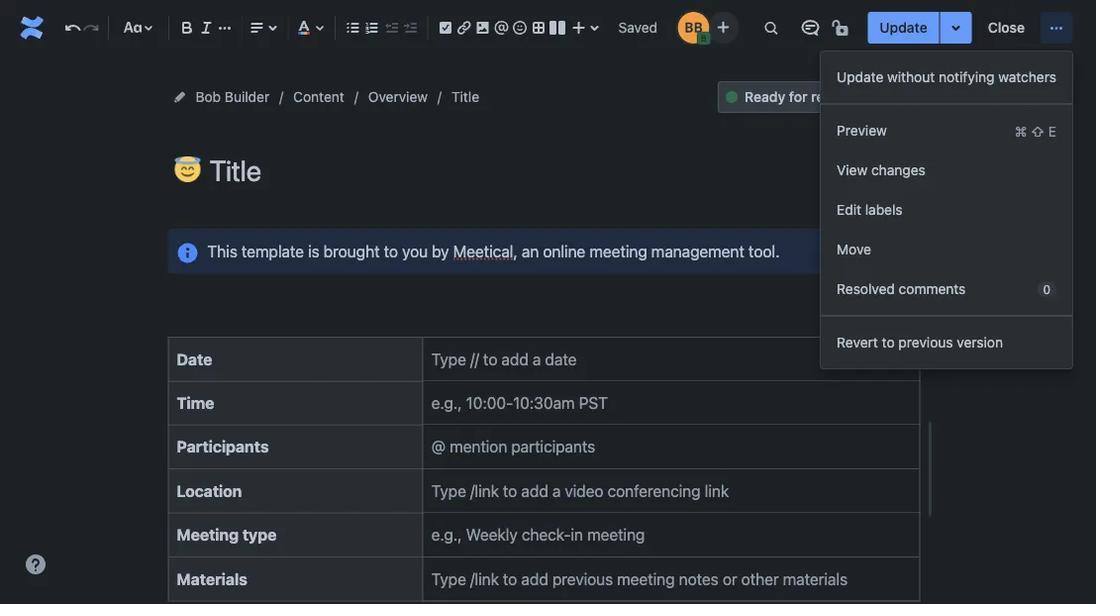 Task type: locate. For each thing, give the bounding box(es) containing it.
numbered list ⌘⇧7 image
[[360, 16, 384, 40]]

bob builder
[[196, 89, 270, 105]]

title
[[452, 89, 480, 105]]

notifying
[[939, 69, 995, 85]]

by
[[432, 242, 449, 261]]

close button
[[977, 12, 1037, 44]]

mention image
[[490, 16, 514, 40]]

1 vertical spatial to
[[883, 334, 895, 351]]

outdent ⇧tab image
[[379, 16, 403, 40]]

to
[[384, 242, 398, 261], [883, 334, 895, 351]]

indent tab image
[[398, 16, 422, 40]]

update without notifying watchers
[[837, 69, 1057, 85]]

comment icon image
[[799, 16, 823, 40]]

bob builder link
[[196, 85, 270, 109]]

view
[[837, 162, 868, 178]]

Give this page a title text field
[[210, 155, 921, 187]]

an
[[522, 242, 539, 261]]

1 vertical spatial update
[[837, 69, 884, 85]]

update left make page full-width image
[[837, 69, 884, 85]]

to left you
[[384, 242, 398, 261]]

update
[[880, 19, 928, 36], [837, 69, 884, 85]]

:innocent: image
[[175, 157, 201, 182], [175, 157, 201, 182]]

0 vertical spatial to
[[384, 242, 398, 261]]

update inside update button
[[880, 19, 928, 36]]

content
[[293, 89, 345, 105]]

is
[[308, 242, 320, 261]]

menu
[[822, 52, 1073, 369]]

emoji image
[[509, 16, 532, 40]]

bob builder image
[[678, 12, 710, 44]]

revert to previous version button
[[822, 323, 1073, 363]]

layouts image
[[546, 16, 570, 40]]

update up without
[[880, 19, 928, 36]]

version
[[957, 334, 1004, 351]]

update inside update without notifying watchers button
[[837, 69, 884, 85]]

1 horizontal spatial to
[[883, 334, 895, 351]]

view changes
[[837, 162, 926, 178]]

make page full-width image
[[891, 85, 915, 109]]

tool.
[[749, 242, 780, 261]]

materials
[[177, 570, 248, 589]]

help image
[[24, 553, 48, 577]]

⌘ ⇧ e
[[1016, 123, 1057, 139]]

0 vertical spatial update
[[880, 19, 928, 36]]

resolved comments
[[837, 281, 966, 297]]

without
[[888, 69, 936, 85]]

overview
[[368, 89, 428, 105]]

group
[[822, 103, 1073, 315]]

confluence image
[[16, 12, 48, 44], [16, 12, 48, 44]]

close
[[989, 19, 1026, 36]]

to right revert
[[883, 334, 895, 351]]

you
[[402, 242, 428, 261]]

redo ⌘⇧z image
[[79, 16, 103, 40]]

date
[[177, 350, 212, 368]]

action item image
[[434, 16, 458, 40]]

update for update
[[880, 19, 928, 36]]

edit labels button
[[822, 190, 1073, 230]]

view changes button
[[822, 151, 1073, 190]]

0 horizontal spatial to
[[384, 242, 398, 261]]

to inside button
[[883, 334, 895, 351]]

title link
[[452, 85, 480, 109]]

type
[[243, 526, 277, 545]]

changes
[[872, 162, 926, 178]]

overview link
[[368, 85, 428, 109]]

e
[[1049, 123, 1057, 139]]

⌘
[[1016, 123, 1028, 139]]

meeting
[[177, 526, 239, 545]]

move
[[837, 241, 872, 258]]



Task type: vqa. For each thing, say whether or not it's contained in the screenshot.
group
yes



Task type: describe. For each thing, give the bounding box(es) containing it.
resolved
[[837, 281, 896, 297]]

adjust update settings image
[[945, 16, 969, 40]]

table image
[[527, 16, 551, 40]]

invite to edit image
[[712, 15, 736, 39]]

saved
[[619, 19, 658, 36]]

template
[[242, 242, 304, 261]]

update button
[[868, 12, 940, 44]]

comments
[[899, 281, 966, 297]]

group containing preview
[[822, 103, 1073, 315]]

link image
[[453, 16, 476, 40]]

revert to previous version
[[837, 334, 1004, 351]]

move button
[[822, 230, 1073, 270]]

this
[[208, 242, 238, 261]]

time
[[177, 394, 214, 412]]

menu containing update without notifying watchers
[[822, 52, 1073, 369]]

no restrictions image
[[831, 16, 854, 40]]

meetical,
[[454, 242, 518, 261]]

undo ⌘z image
[[61, 16, 84, 40]]

revert
[[837, 334, 879, 351]]

location
[[177, 482, 242, 501]]

⇧
[[1032, 123, 1045, 139]]

to inside text box
[[384, 242, 398, 261]]

align left image
[[245, 16, 269, 40]]

update for update without notifying watchers
[[837, 69, 884, 85]]

this template is brought to you by meetical, an online meeting management tool.
[[208, 242, 780, 261]]

meeting
[[590, 242, 648, 261]]

update without notifying watchers button
[[822, 57, 1073, 97]]

previous
[[899, 334, 954, 351]]

watchers
[[999, 69, 1057, 85]]

management
[[652, 242, 745, 261]]

Main content area, start typing to enter text. text field
[[156, 229, 935, 604]]

brought
[[324, 242, 380, 261]]

bob
[[196, 89, 221, 105]]

move this page image
[[172, 89, 188, 105]]

edit
[[837, 202, 862, 218]]

panel info image
[[176, 241, 200, 265]]

find and replace image
[[759, 16, 783, 40]]

labels
[[866, 202, 903, 218]]

content link
[[293, 85, 345, 109]]

preview
[[837, 122, 888, 139]]

edit labels
[[837, 202, 903, 218]]

more image
[[1045, 16, 1069, 40]]

add image, video, or file image
[[471, 16, 495, 40]]

participants
[[177, 438, 269, 456]]

italic ⌘i image
[[195, 16, 219, 40]]

bullet list ⌘⇧8 image
[[341, 16, 365, 40]]

builder
[[225, 89, 270, 105]]

online
[[543, 242, 586, 261]]

0
[[1044, 282, 1051, 296]]

more formatting image
[[213, 16, 237, 40]]

text styles image
[[121, 16, 144, 40]]

meeting type
[[177, 526, 277, 545]]

bold ⌘b image
[[175, 16, 199, 40]]



